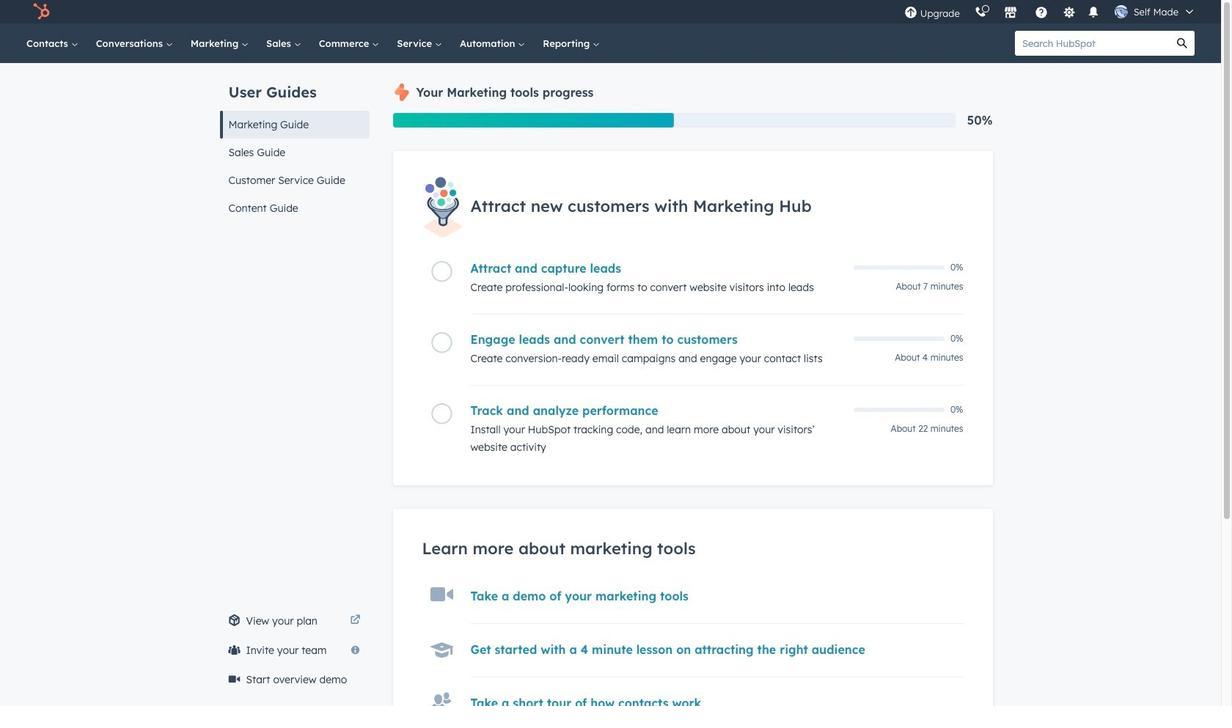 Task type: locate. For each thing, give the bounding box(es) containing it.
link opens in a new window image
[[350, 613, 361, 630], [350, 616, 361, 627]]

Search HubSpot search field
[[1016, 31, 1170, 56]]

marketplaces image
[[1004, 7, 1018, 20]]

progress bar
[[393, 113, 674, 128]]

menu
[[897, 0, 1204, 23]]

1 link opens in a new window image from the top
[[350, 613, 361, 630]]



Task type: describe. For each thing, give the bounding box(es) containing it.
user guides element
[[220, 63, 369, 222]]

ruby anderson image
[[1115, 5, 1128, 18]]

2 link opens in a new window image from the top
[[350, 616, 361, 627]]



Task type: vqa. For each thing, say whether or not it's contained in the screenshot.
USER GUIDES 'ELEMENT'
yes



